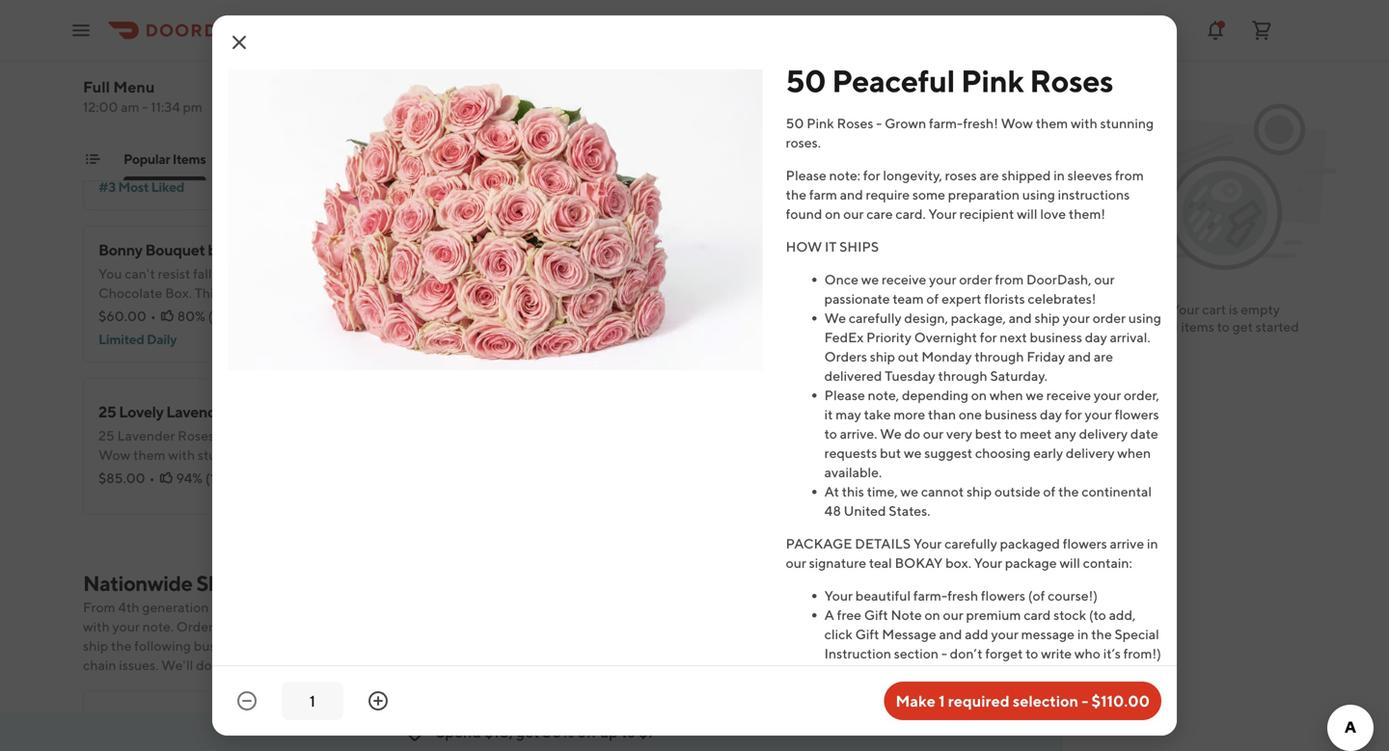 Task type: describe. For each thing, give the bounding box(es) containing it.
box. inside nationwide shipping - free delivery from 4th generation florists, bokay uses farm-fresh flowers from around the world, hand-designed in the us by real florists. free greeting card with your note. orders ship out monday - friday nationwide! *orders can't be shipped to alaska, hawaii or po box. orders placed asap after 2pm ship the following business day. for freshness, no sunday or monday delivery. occasional substitutions of flowers or vase may occur due to supply chain issues. we'll do our best to match the picture! #yaybokay.
[[751, 619, 777, 635]]

your beautiful farm-fresh flowers (of course!) a free gift note on our premium card stock (to add, click gift message and add your message in the special instruction section - don't forget to write who it's from!) flower food (flowers are hungry too!)
[[825, 588, 1161, 681]]

your left package
[[974, 555, 1002, 571]]

special
[[1115, 627, 1159, 643]]

0 horizontal spatial receive
[[882, 272, 927, 288]]

add for 50 ruby red roses
[[929, 175, 955, 191]]

up
[[600, 723, 618, 741]]

order,
[[1124, 387, 1160, 403]]

1 vertical spatial business
[[985, 407, 1037, 423]]

(34)
[[206, 156, 231, 172]]

items
[[172, 151, 206, 167]]

1 horizontal spatial orders
[[780, 619, 823, 635]]

following
[[134, 638, 191, 654]]

50 pink roses - grown farm-fresh! wow them with stunning roses.
[[786, 115, 1154, 151]]

ship down "celebrates!"
[[1035, 310, 1060, 326]]

best inside nationwide shipping - free delivery from 4th generation florists, bokay uses farm-fresh flowers from around the world, hand-designed in the us by real florists. free greeting card with your note. orders ship out monday - friday nationwide! *orders can't be shipped to alaska, hawaii or po box. orders placed asap after 2pm ship the following business day. for freshness, no sunday or monday delivery. occasional substitutions of flowers or vase may occur due to supply chain issues. we'll do our best to match the picture! #yaybokay.
[[238, 657, 265, 673]]

build
[[554, 717, 590, 736]]

4th
[[118, 600, 139, 616]]

• left '83%' on the top of the page
[[603, 13, 609, 29]]

to up choosing
[[1005, 426, 1017, 442]]

25 peaceful pink roses
[[554, 250, 711, 269]]

spend
[[436, 723, 481, 741]]

card.
[[896, 206, 926, 222]]

our down than
[[923, 426, 944, 442]]

gala for gourmet chocolate by choco gala
[[660, 151, 689, 167]]

fresh!
[[963, 115, 998, 131]]

bokay inside nationwide shipping - free delivery from 4th generation florists, bokay uses farm-fresh flowers from around the world, hand-designed in the us by real florists. free greeting card with your note. orders ship out monday - friday nationwide! *orders can't be shipped to alaska, hawaii or po box. orders placed asap after 2pm ship the following business day. for freshness, no sunday or monday delivery. occasional substitutions of flowers or vase may occur due to supply chain issues. we'll do our best to match the picture! #yaybokay.
[[258, 600, 306, 616]]

1 vertical spatial monday
[[273, 619, 324, 635]]

pink inside 50 pink roses - grown farm-fresh! wow them with stunning roses.
[[807, 115, 834, 131]]

1 vertical spatial through
[[938, 368, 988, 384]]

peaceful for 50
[[832, 63, 955, 99]]

are inside please note: for longevity, roses are shipped in sleeves from the farm and require some preparation using instructions found on our care card. your recipient will love them!
[[980, 167, 999, 183]]

roses up 84% (33)
[[646, 98, 686, 116]]

2 vertical spatial bokay
[[603, 717, 656, 736]]

full menu 12:00 am - 11:34 pm
[[83, 78, 203, 115]]

are inside the your beautiful farm-fresh flowers (of course!) a free gift note on our premium card stock (to add, click gift message and add your message in the special instruction section - don't forget to write who it's from!) flower food (flowers are hungry too!)
[[953, 665, 972, 681]]

nationwide shipping - free delivery
[[229, 151, 450, 167]]

#3 most liked
[[98, 179, 184, 195]]

love
[[1040, 206, 1066, 222]]

ruby for $110.00
[[576, 98, 612, 116]]

the inside please note: for longevity, roses are shipped in sleeves from the farm and require some preparation using instructions found on our care card. your recipient will love them!
[[786, 187, 807, 203]]

contain:
[[1083, 555, 1132, 571]]

make 1 required selection - $110.00 button
[[884, 682, 1162, 721]]

how it ships
[[786, 239, 879, 255]]

pink for 25 peaceful pink roses
[[637, 250, 667, 269]]

• for bonny bouquet by choco gala
[[150, 308, 156, 324]]

may inside nationwide shipping - free delivery from 4th generation florists, bokay uses farm-fresh flowers from around the world, hand-designed in the us by real florists. free greeting card with your note. orders ship out monday - friday nationwide! *orders can't be shipped to alaska, hawaii or po box. orders placed asap after 2pm ship the following business day. for freshness, no sunday or monday delivery. occasional substitutions of flowers or vase may occur due to supply chain issues. we'll do our best to match the picture! #yaybokay.
[[813, 638, 839, 654]]

flowers up nationwide!
[[407, 600, 451, 616]]

(30)
[[204, 13, 230, 29]]

your cart is empty add items to get started
[[1152, 301, 1299, 335]]

placed
[[825, 619, 867, 635]]

0 horizontal spatial or
[[430, 638, 443, 654]]

on inside please note: for longevity, roses are shipped in sleeves from the farm and require some preparation using instructions found on our care card. your recipient will love them!
[[825, 206, 841, 222]]

be
[[536, 619, 552, 635]]

1 horizontal spatial when
[[1117, 445, 1151, 461]]

after
[[909, 619, 938, 635]]

lovely
[[119, 403, 163, 421]]

menu
[[113, 78, 155, 96]]

recipient
[[960, 206, 1014, 222]]

ship up chain
[[83, 638, 108, 654]]

florists.
[[793, 600, 837, 616]]

from!)
[[1124, 646, 1161, 662]]

100%
[[631, 318, 666, 334]]

1 horizontal spatial we
[[880, 426, 902, 442]]

we up states.
[[901, 484, 918, 500]]

25 lovely lavender roses
[[98, 403, 274, 421]]

do inside nationwide shipping - free delivery from 4th generation florists, bokay uses farm-fresh flowers from around the world, hand-designed in the us by real florists. free greeting card with your note. orders ship out monday - friday nationwide! *orders can't be shipped to alaska, hawaii or po box. orders placed asap after 2pm ship the following business day. for freshness, no sunday or monday delivery. occasional substitutions of flowers or vase may occur due to supply chain issues. we'll do our best to match the picture! #yaybokay.
[[196, 657, 212, 673]]

no
[[363, 638, 379, 654]]

- inside 50 pink roses - grown farm-fresh! wow them with stunning roses.
[[876, 115, 882, 131]]

#3
[[98, 179, 116, 195]]

package
[[1005, 555, 1057, 571]]

are inside once we receive your order from doordash, our passionate team of expert florists celebrates! we carefully design, package, and ship your order using fedex priority overnight for next business day arrival. orders ship out monday through friday and are delivered tuesday through saturday. please note, depending on when we receive your order, it may take more than one business day for your flowers to arrive. we do our very best to meet any delivery date requests but we suggest choosing early delivery when available. at this time, we cannot ship outside of the continental 48 united states.
[[1094, 349, 1113, 365]]

candy skies image
[[386, 0, 523, 58]]

- inside full menu 12:00 am - 11:34 pm
[[142, 99, 148, 115]]

it
[[825, 239, 837, 255]]

suggest
[[924, 445, 973, 461]]

add button for 50 ruby red roses
[[917, 168, 967, 199]]

designed
[[632, 600, 689, 616]]

gourmet chocolate by choco gala
[[474, 151, 689, 167]]

83% (18)
[[630, 13, 682, 29]]

• for 50 ruby red roses
[[608, 165, 614, 181]]

and up next
[[1009, 310, 1032, 326]]

at
[[825, 484, 839, 500]]

0 horizontal spatial orders
[[176, 619, 219, 635]]

gala for bonny bouquet by choco gala
[[275, 241, 306, 259]]

fresh inside nationwide shipping - free delivery from 4th generation florists, bokay uses farm-fresh flowers from around the world, hand-designed in the us by real florists. free greeting card with your note. orders ship out monday - friday nationwide! *orders can't be shipped to alaska, hawaii or po box. orders placed asap after 2pm ship the following business day. for freshness, no sunday or monday delivery. occasional substitutions of flowers or vase may occur due to supply chain issues. we'll do our best to match the picture! #yaybokay.
[[373, 600, 404, 616]]

outside
[[995, 484, 1041, 500]]

message
[[1021, 627, 1075, 643]]

stock
[[1054, 607, 1086, 623]]

cart
[[1202, 301, 1226, 317]]

Current quantity is 1 number field
[[293, 691, 332, 712]]

once we receive your order from doordash, our passionate team of expert florists celebrates! we carefully design, package, and ship your order using fedex priority overnight for next business day arrival. orders ship out monday through friday and are delivered tuesday through saturday. please note, depending on when we receive your order, it may take more than one business day for your flowers to arrive. we do our very best to meet any delivery date requests but we suggest choosing early delivery when available. at this time, we cannot ship outside of the continental 48 united states.
[[825, 272, 1161, 519]]

off
[[577, 723, 597, 741]]

vases & more  - free delivery button
[[712, 150, 887, 180]]

write
[[1041, 646, 1072, 662]]

0 horizontal spatial day
[[1040, 407, 1062, 423]]

free inside button
[[805, 151, 833, 167]]

we right but at bottom
[[904, 445, 922, 461]]

free inside button
[[369, 151, 397, 167]]

items
[[1181, 319, 1215, 335]]

doordash,
[[1027, 272, 1092, 288]]

to down the hand-
[[606, 619, 619, 635]]

to down it
[[825, 426, 837, 442]]

0 horizontal spatial when
[[990, 387, 1023, 403]]

bonny
[[98, 241, 142, 259]]

2 horizontal spatial or
[[768, 638, 780, 654]]

full
[[83, 78, 110, 96]]

50 peaceful pink roses image
[[841, 378, 978, 515]]

who
[[1075, 646, 1101, 662]]

2 horizontal spatial for
[[1065, 407, 1082, 423]]

flowers down 'po'
[[720, 638, 765, 654]]

meet
[[1020, 426, 1052, 442]]

started
[[1256, 319, 1299, 335]]

• left 93%
[[148, 13, 154, 29]]

friday inside nationwide shipping - free delivery from 4th generation florists, bokay uses farm-fresh flowers from around the world, hand-designed in the us by real florists. free greeting card with your note. orders ship out monday - friday nationwide! *orders can't be shipped to alaska, hawaii or po box. orders placed asap after 2pm ship the following business day. for freshness, no sunday or monday delivery. occasional substitutions of flowers or vase may occur due to supply chain issues. we'll do our best to match the picture! #yaybokay.
[[335, 619, 374, 635]]

it's
[[1103, 646, 1121, 662]]

we'll
[[161, 657, 193, 673]]

93%
[[175, 13, 201, 29]]

from inside once we receive your order from doordash, our passionate team of expert florists celebrates! we carefully design, package, and ship your order using fedex priority overnight for next business day arrival. orders ship out monday through friday and are delivered tuesday through saturday. please note, depending on when we receive your order, it may take more than one business day for your flowers to arrive. we do our very best to meet any delivery date requests but we suggest choosing early delivery when available. at this time, we cannot ship outside of the continental 48 united states.
[[995, 272, 1024, 288]]

1 vertical spatial for
[[980, 329, 997, 345]]

the down freshness,
[[324, 657, 345, 673]]

we up passionate
[[861, 272, 879, 288]]

generation
[[142, 600, 209, 616]]

note
[[891, 607, 922, 623]]

1 horizontal spatial order
[[1093, 310, 1126, 326]]

0 vertical spatial gift
[[864, 607, 888, 623]]

in inside please note: for longevity, roses are shipped in sleeves from the farm and require some preparation using instructions found on our care card. your recipient will love them!
[[1054, 167, 1065, 183]]

the inside the your beautiful farm-fresh flowers (of course!) a free gift note on our premium card stock (to add, click gift message and add your message in the special instruction section - don't forget to write who it's from!) flower food (flowers are hungry too!)
[[1091, 627, 1112, 643]]

note,
[[868, 387, 899, 403]]

and inside the your beautiful farm-fresh flowers (of course!) a free gift note on our premium card stock (to add, click gift message and add your message in the special instruction section - don't forget to write who it's from!) flower food (flowers are hungry too!)
[[939, 627, 962, 643]]

very
[[946, 426, 972, 442]]

delivery for nationwide shipping - free delivery from 4th generation florists, bokay uses farm-fresh flowers from around the world, hand-designed in the us by real florists. free greeting card with your note. orders ship out monday - friday nationwide! *orders can't be shipped to alaska, hawaii or po box. orders placed asap after 2pm ship the following business day. for freshness, no sunday or monday delivery. occasional substitutions of flowers or vase may occur due to supply chain issues. we'll do our best to match the picture! #yaybokay.
[[343, 571, 420, 596]]

our inside please note: for longevity, roses are shipped in sleeves from the farm and require some preparation using instructions found on our care card. your recipient will love them!
[[843, 206, 864, 222]]

$85.00 for ruby
[[98, 156, 145, 172]]

any
[[1055, 426, 1076, 442]]

celebrates!
[[1028, 291, 1096, 307]]

0 horizontal spatial we
[[825, 310, 846, 326]]

0 vertical spatial day
[[1085, 329, 1107, 345]]

our right doordash,
[[1094, 272, 1115, 288]]

ship right the cannot
[[967, 484, 992, 500]]

around
[[485, 600, 529, 616]]

fedex
[[825, 329, 864, 345]]

your inside nationwide shipping - free delivery from 4th generation florists, bokay uses farm-fresh flowers from around the world, hand-designed in the us by real florists. free greeting card with your note. orders ship out monday - friday nationwide! *orders can't be shipped to alaska, hawaii or po box. orders placed asap after 2pm ship the following business day. for freshness, no sunday or monday delivery. occasional substitutions of flowers or vase may occur due to supply chain issues. we'll do our best to match the picture! #yaybokay.
[[112, 619, 140, 635]]

how
[[786, 239, 822, 255]]

(20)
[[208, 308, 234, 324]]

by inside nationwide shipping - free delivery from 4th generation florists, bokay uses farm-fresh flowers from around the world, hand-designed in the us by real florists. free greeting card with your note. orders ship out monday - friday nationwide! *orders can't be shipped to alaska, hawaii or po box. orders placed asap after 2pm ship the following business day. for freshness, no sunday or monday delivery. occasional substitutions of flowers or vase may occur due to supply chain issues. we'll do our best to match the picture! #yaybokay.
[[750, 600, 765, 616]]

your down states.
[[914, 536, 942, 552]]

roses down we'll
[[190, 715, 231, 734]]

$60.00
[[98, 308, 146, 324]]

Item Search search field
[[700, 91, 963, 112]]

using inside please note: for longevity, roses are shipped in sleeves from the farm and require some preparation using instructions found on our care card. your recipient will love them!
[[1022, 187, 1055, 203]]

hawaii
[[668, 619, 710, 635]]

red down we'll
[[160, 715, 188, 734]]

ruby for $85.00
[[119, 88, 155, 107]]

roses up them
[[1030, 63, 1113, 99]]

roses right lavender
[[233, 403, 274, 421]]

designer's choice - standard image
[[841, 0, 978, 58]]

shipping for nationwide shipping - free delivery from 4th generation florists, bokay uses farm-fresh flowers from around the world, hand-designed in the us by real florists. free greeting card with your note. orders ship out monday - friday nationwide! *orders can't be shipped to alaska, hawaii or po box. orders placed asap after 2pm ship the following business day. for freshness, no sunday or monday delivery. occasional substitutions of flowers or vase may occur due to supply chain issues. we'll do our best to match the picture! #yaybokay.
[[196, 571, 280, 596]]

carefully inside package details your carefully packaged flowers arrive in our signature teal bokay box. your package will contain:
[[945, 536, 997, 552]]

note:
[[829, 167, 861, 183]]

may inside once we receive your order from doordash, our passionate team of expert florists celebrates! we carefully design, package, and ship your order using fedex priority overnight for next business day arrival. orders ship out monday through friday and are delivered tuesday through saturday. please note, depending on when we receive your order, it may take more than one business day for your flowers to arrive. we do our very best to meet any delivery date requests but we suggest choosing early delivery when available. at this time, we cannot ship outside of the continental 48 united states.
[[836, 407, 861, 423]]

0 vertical spatial $110.00
[[554, 165, 604, 181]]

cannot
[[921, 484, 964, 500]]

- up freshness,
[[327, 619, 332, 635]]

but
[[880, 445, 901, 461]]

and inside please note: for longevity, roses are shipped in sleeves from the farm and require some preparation using instructions found on our care card. your recipient will love them!
[[840, 187, 863, 203]]

one
[[959, 407, 982, 423]]

require
[[866, 187, 910, 203]]

1 horizontal spatial monday
[[445, 638, 496, 654]]

$75.00 for 83%
[[554, 13, 600, 29]]

$75.00 • for 93%
[[98, 13, 154, 29]]

the left us
[[705, 600, 726, 616]]

shipping for nationwide shipping - free delivery
[[303, 151, 358, 167]]

25 for 25 lovely lavender roses
[[98, 403, 116, 421]]

1 vertical spatial delivery
[[1066, 445, 1115, 461]]

1 horizontal spatial 50 ruby red roses image
[[841, 73, 978, 210]]

gourmet
[[474, 151, 529, 167]]

the up be
[[531, 600, 552, 616]]

business inside nationwide shipping - free delivery from 4th generation florists, bokay uses farm-fresh flowers from around the world, hand-designed in the us by real florists. free greeting card with your note. orders ship out monday - friday nationwide! *orders can't be shipped to alaska, hawaii or po box. orders placed asap after 2pm ship the following business day. for freshness, no sunday or monday delivery. occasional substitutions of flowers or vase may occur due to supply chain issues. we'll do our best to match the picture! #yaybokay.
[[194, 638, 246, 654]]

orders inside once we receive your order from doordash, our passionate team of expert florists celebrates! we carefully design, package, and ship your order using fedex priority overnight for next business day arrival. orders ship out monday through friday and are delivered tuesday through saturday. please note, depending on when we receive your order, it may take more than one business day for your flowers to arrive. we do our very best to meet any delivery date requests but we suggest choosing early delivery when available. at this time, we cannot ship outside of the continental 48 united states.
[[825, 349, 867, 365]]

ship down florists, at the left of the page
[[222, 619, 247, 635]]

out inside nationwide shipping - free delivery from 4th generation florists, bokay uses farm-fresh flowers from around the world, hand-designed in the us by real florists. free greeting card with your note. orders ship out monday - friday nationwide! *orders can't be shipped to alaska, hawaii or po box. orders placed asap after 2pm ship the following business day. for freshness, no sunday or monday delivery. occasional substitutions of flowers or vase may occur due to supply chain issues. we'll do our best to match the picture! #yaybokay.
[[250, 619, 271, 635]]

vases & more  - free delivery
[[712, 151, 887, 167]]

more
[[894, 407, 925, 423]]

fresh inside the your beautiful farm-fresh flowers (of course!) a free gift note on our premium card stock (to add, click gift message and add your message in the special instruction section - don't forget to write who it's from!) flower food (flowers are hungry too!)
[[948, 588, 978, 604]]

ship down priority at the right of the page
[[870, 349, 895, 365]]

please inside please note: for longevity, roses are shipped in sleeves from the farm and require some preparation using instructions found on our care card. your recipient will love them!
[[786, 167, 827, 183]]

(17) for pink
[[669, 318, 690, 334]]

&
[[750, 151, 759, 167]]

- up the for
[[284, 571, 292, 596]]

• for 25 ruby red roses
[[149, 156, 155, 172]]

add for bonny bouquet by choco gala
[[473, 328, 500, 343]]

bonny bouquet by choco gala
[[98, 241, 306, 259]]

pink for 50 peaceful pink roses
[[961, 63, 1024, 99]]

add for 25 peaceful pink roses
[[929, 328, 955, 343]]

0 vertical spatial through
[[975, 349, 1024, 365]]

85% (34)
[[176, 156, 231, 172]]

$85.00 for peaceful
[[554, 318, 601, 334]]

this
[[842, 484, 864, 500]]

$75.00 for 93%
[[98, 13, 144, 29]]

our inside package details your carefully packaged flowers arrive in our signature teal bokay box. your package will contain:
[[786, 555, 806, 571]]

1 horizontal spatial of
[[927, 291, 939, 307]]

from inside nationwide shipping - free delivery from 4th generation florists, bokay uses farm-fresh flowers from around the world, hand-designed in the us by real florists. free greeting card with your note. orders ship out monday - friday nationwide! *orders can't be shipped to alaska, hawaii or po box. orders placed asap after 2pm ship the following business day. for freshness, no sunday or monday delivery. occasional substitutions of flowers or vase may occur due to supply chain issues. we'll do our best to match the picture! #yaybokay.
[[454, 600, 482, 616]]

$85.00 for lovely
[[98, 470, 145, 486]]

2 horizontal spatial of
[[1043, 484, 1056, 500]]

0 vertical spatial delivery
[[1079, 426, 1128, 442]]



Task type: vqa. For each thing, say whether or not it's contained in the screenshot.
Asakuma Sushi & grill Click to add this store to your saved list image
no



Task type: locate. For each thing, give the bounding box(es) containing it.
25 left lovely
[[98, 403, 116, 421]]

0 horizontal spatial nationwide
[[83, 571, 192, 596]]

signature
[[809, 555, 866, 571]]

1 vertical spatial from
[[995, 272, 1024, 288]]

peaceful up 100%
[[574, 250, 634, 269]]

shipping inside nationwide shipping - free delivery from 4th generation florists, bokay uses farm-fresh flowers from around the world, hand-designed in the us by real florists. free greeting card with your note. orders ship out monday - friday nationwide! *orders can't be shipped to alaska, hawaii or po box. orders placed asap after 2pm ship the following business day. for freshness, no sunday or monday delivery. occasional substitutions of flowers or vase may occur due to supply chain issues. we'll do our best to match the picture! #yaybokay.
[[196, 571, 280, 596]]

peaceful for 25
[[574, 250, 634, 269]]

0 horizontal spatial pink
[[637, 250, 667, 269]]

add inside the your cart is empty add items to get started
[[1152, 319, 1179, 335]]

2 vertical spatial by
[[750, 600, 765, 616]]

flowers inside the your beautiful farm-fresh flowers (of course!) a free gift note on our premium card stock (to add, click gift message and add your message in the special instruction section - don't forget to write who it's from!) flower food (flowers are hungry too!)
[[981, 588, 1025, 604]]

gourmet chocolate by choco gala button
[[474, 150, 689, 180]]

business down "celebrates!"
[[1030, 329, 1082, 345]]

package,
[[951, 310, 1006, 326]]

add button for 25 peaceful pink roses
[[917, 320, 967, 351]]

your down 'some'
[[929, 206, 957, 222]]

pink down item search search box
[[807, 115, 834, 131]]

shipped down world,
[[555, 619, 604, 635]]

85%
[[176, 156, 203, 172]]

do down more
[[904, 426, 921, 442]]

expert
[[942, 291, 982, 307]]

2 $75.00 from the left
[[554, 13, 600, 29]]

0 horizontal spatial with
[[83, 619, 110, 635]]

• left 94%
[[149, 470, 155, 486]]

bokay right teal
[[895, 555, 943, 571]]

1 vertical spatial 50 ruby red roses
[[98, 715, 231, 734]]

0 vertical spatial best
[[975, 426, 1002, 442]]

do right we'll
[[196, 657, 212, 673]]

farm- inside the your beautiful farm-fresh flowers (of course!) a free gift note on our premium card stock (to add, click gift message and add your message in the special instruction section - don't forget to write who it's from!) flower food (flowers are hungry too!)
[[914, 588, 948, 604]]

on inside once we receive your order from doordash, our passionate team of expert florists celebrates! we carefully design, package, and ship your order using fedex priority overnight for next business day arrival. orders ship out monday through friday and are delivered tuesday through saturday. please note, depending on when we receive your order, it may take more than one business day for your flowers to arrive. we do our very best to meet any delivery date requests but we suggest choosing early delivery when available. at this time, we cannot ship outside of the continental 48 united states.
[[971, 387, 987, 403]]

in left sleeves
[[1054, 167, 1065, 183]]

freshness,
[[299, 638, 360, 654]]

are down don't
[[953, 665, 972, 681]]

will inside please note: for longevity, roses are shipped in sleeves from the farm and require some preparation using instructions found on our care card. your recipient will love them!
[[1017, 206, 1038, 222]]

of up design,
[[927, 291, 939, 307]]

farm- up note at the bottom right of the page
[[914, 588, 948, 604]]

choco for chocolate
[[617, 151, 657, 167]]

2 horizontal spatial by
[[750, 600, 765, 616]]

in up who
[[1077, 627, 1089, 643]]

bokay inside package details your carefully packaged flowers arrive in our signature teal bokay box. your package will contain:
[[895, 555, 943, 571]]

flowers inside once we receive your order from doordash, our passionate team of expert florists celebrates! we carefully design, package, and ship your order using fedex priority overnight for next business day arrival. orders ship out monday through friday and are delivered tuesday through saturday. please note, depending on when we receive your order, it may take more than one business day for your flowers to arrive. we do our very best to meet any delivery date requests but we suggest choosing early delivery when available. at this time, we cannot ship outside of the continental 48 united states.
[[1115, 407, 1159, 423]]

in inside nationwide shipping - free delivery from 4th generation florists, bokay uses farm-fresh flowers from around the world, hand-designed in the us by real florists. free greeting card with your note. orders ship out monday - friday nationwide! *orders can't be shipped to alaska, hawaii or po box. orders placed asap after 2pm ship the following business day. for freshness, no sunday or monday delivery. occasional substitutions of flowers or vase may occur due to supply chain issues. we'll do our best to match the picture! #yaybokay.
[[692, 600, 703, 616]]

1 horizontal spatial (17)
[[669, 318, 690, 334]]

0 horizontal spatial shipped
[[555, 619, 604, 635]]

11:34
[[151, 99, 180, 115]]

flowers up contain:
[[1063, 536, 1107, 552]]

substitutions
[[623, 638, 703, 654]]

friday up saturday.
[[1027, 349, 1065, 365]]

1 horizontal spatial gala
[[660, 151, 689, 167]]

vase
[[783, 638, 810, 654]]

1 horizontal spatial will
[[1060, 555, 1080, 571]]

50 ruby red roses image
[[841, 73, 978, 210], [386, 691, 523, 752]]

delivery inside nationwide shipping - free delivery from 4th generation florists, bokay uses farm-fresh flowers from around the world, hand-designed in the us by real florists. free greeting card with your note. orders ship out monday - friday nationwide! *orders can't be shipped to alaska, hawaii or po box. orders placed asap after 2pm ship the following business day. for freshness, no sunday or monday delivery. occasional substitutions of flowers or vase may occur due to supply chain issues. we'll do our best to match the picture! #yaybokay.
[[343, 571, 420, 596]]

decrease quantity by 1 image
[[235, 690, 259, 713]]

may right it
[[836, 407, 861, 423]]

more
[[761, 151, 794, 167]]

(of
[[1028, 588, 1045, 604]]

will inside package details your carefully packaged flowers arrive in our signature teal bokay box. your package will contain:
[[1060, 555, 1080, 571]]

it
[[825, 407, 833, 423]]

• for 25 peaceful pink roses
[[605, 318, 610, 334]]

notification bell image
[[1204, 19, 1227, 42]]

by for bouquet
[[208, 241, 224, 259]]

1 vertical spatial shipping
[[196, 571, 280, 596]]

12:00
[[83, 99, 118, 115]]

1 horizontal spatial 50 ruby red roses
[[554, 98, 686, 116]]

- left don't
[[941, 646, 947, 662]]

1 horizontal spatial from
[[995, 272, 1024, 288]]

shipped
[[1002, 167, 1051, 183], [555, 619, 604, 635]]

$85.00 up 'most' at the left of the page
[[98, 156, 145, 172]]

occur
[[841, 638, 876, 654]]

and
[[840, 187, 863, 203], [1009, 310, 1032, 326], [1068, 349, 1091, 365], [939, 627, 962, 643]]

$75.00 • left '83%' on the top of the page
[[554, 13, 609, 29]]

from up the *orders
[[454, 600, 482, 616]]

50 ruby red roses for the rightmost 50 ruby red roses image
[[554, 98, 686, 116]]

shipped inside please note: for longevity, roses are shipped in sleeves from the farm and require some preparation using instructions found on our care card. your recipient will love them!
[[1002, 167, 1051, 183]]

our inside nationwide shipping - free delivery from 4th generation florists, bokay uses farm-fresh flowers from around the world, hand-designed in the us by real florists. free greeting card with your note. orders ship out monday - friday nationwide! *orders can't be shipped to alaska, hawaii or po box. orders placed asap after 2pm ship the following business day. for freshness, no sunday or monday delivery. occasional substitutions of flowers or vase may occur due to supply chain issues. we'll do our best to match the picture! #yaybokay.
[[215, 657, 235, 673]]

94% (17)
[[176, 470, 227, 486]]

0 vertical spatial of
[[927, 291, 939, 307]]

0 horizontal spatial will
[[1017, 206, 1038, 222]]

carefully left packaged
[[945, 536, 997, 552]]

1 vertical spatial (17)
[[205, 470, 227, 486]]

0 horizontal spatial friday
[[335, 619, 374, 635]]

shipped up preparation
[[1002, 167, 1051, 183]]

box. inside package details your carefully packaged flowers arrive in our signature teal bokay box. your package will contain:
[[946, 555, 971, 571]]

a
[[592, 717, 600, 736]]

flowers inside package details your carefully packaged flowers arrive in our signature teal bokay box. your package will contain:
[[1063, 536, 1107, 552]]

0 vertical spatial pink
[[961, 63, 1024, 99]]

in inside the your beautiful farm-fresh flowers (of course!) a free gift note on our premium card stock (to add, click gift message and add your message in the special instruction section - don't forget to write who it's from!) flower food (flowers are hungry too!)
[[1077, 627, 1089, 643]]

please note: for longevity, roses are shipped in sleeves from the farm and require some preparation using instructions found on our care card. your recipient will love them!
[[786, 167, 1144, 222]]

1 horizontal spatial $110.00
[[1092, 692, 1150, 711]]

add button for bonny bouquet by choco gala
[[462, 320, 511, 351]]

(17) for lavender
[[205, 470, 227, 486]]

delivery inside button
[[400, 151, 450, 167]]

united
[[844, 503, 886, 519]]

0 vertical spatial are
[[980, 167, 999, 183]]

of down hawaii
[[705, 638, 718, 654]]

forget
[[985, 646, 1023, 662]]

day.
[[249, 638, 273, 654]]

out inside once we receive your order from doordash, our passionate team of expert florists celebrates! we carefully design, package, and ship your order using fedex priority overnight for next business day arrival. orders ship out monday through friday and are delivered tuesday through saturday. please note, depending on when we receive your order, it may take more than one business day for your flowers to arrive. we do our very best to meet any delivery date requests but we suggest choosing early delivery when available. at this time, we cannot ship outside of the continental 48 united states.
[[898, 349, 919, 365]]

instructions
[[1058, 187, 1130, 203]]

food
[[870, 665, 898, 681]]

bokay up the for
[[258, 600, 306, 616]]

fresh
[[948, 588, 978, 604], [373, 600, 404, 616]]

greeting
[[871, 600, 923, 616]]

of inside nationwide shipping - free delivery from 4th generation florists, bokay uses farm-fresh flowers from around the world, hand-designed in the us by real florists. free greeting card with your note. orders ship out monday - friday nationwide! *orders can't be shipped to alaska, hawaii or po box. orders placed asap after 2pm ship the following business day. for freshness, no sunday or monday delivery. occasional substitutions of flowers or vase may occur due to supply chain issues. we'll do our best to match the picture! #yaybokay.
[[705, 638, 718, 654]]

- left 25 ruby red roses image
[[360, 151, 366, 167]]

farm- inside nationwide shipping - free delivery from 4th generation florists, bokay uses farm-fresh flowers from around the world, hand-designed in the us by real florists. free greeting card with your note. orders ship out monday - friday nationwide! *orders can't be shipped to alaska, hawaii or po box. orders placed asap after 2pm ship the following business day. for freshness, no sunday or monday delivery. occasional substitutions of flowers or vase may occur due to supply chain issues. we'll do our best to match the picture! #yaybokay.
[[339, 600, 373, 616]]

for inside please note: for longevity, roses are shipped in sleeves from the farm and require some preparation using instructions found on our care card. your recipient will love them!
[[863, 167, 880, 183]]

card up after
[[925, 600, 952, 616]]

2 vertical spatial of
[[705, 638, 718, 654]]

build a bokay arrangement image
[[841, 691, 978, 752]]

when
[[990, 387, 1023, 403], [1117, 445, 1151, 461]]

get right $15,
[[516, 723, 540, 741]]

please inside once we receive your order from doordash, our passionate team of expert florists celebrates! we carefully design, package, and ship your order using fedex priority overnight for next business day arrival. orders ship out monday through friday and are delivered tuesday through saturday. please note, depending on when we receive your order, it may take more than one business day for your flowers to arrive. we do our very best to meet any delivery date requests but we suggest choosing early delivery when available. at this time, we cannot ship outside of the continental 48 united states.
[[825, 387, 865, 403]]

$75.00
[[98, 13, 144, 29], [554, 13, 600, 29]]

farm
[[809, 187, 837, 203]]

choco inside the gourmet chocolate by choco gala button
[[617, 151, 657, 167]]

red right menu
[[158, 88, 186, 107]]

monday inside once we receive your order from doordash, our passionate team of expert florists celebrates! we carefully design, package, and ship your order using fedex priority overnight for next business day arrival. orders ship out monday through friday and are delivered tuesday through saturday. please note, depending on when we receive your order, it may take more than one business day for your flowers to arrive. we do our very best to meet any delivery date requests but we suggest choosing early delivery when available. at this time, we cannot ship outside of the continental 48 united states.
[[922, 349, 972, 365]]

gala
[[660, 151, 689, 167], [275, 241, 306, 259]]

will up the "course!)"
[[1060, 555, 1080, 571]]

monday down the *orders
[[445, 638, 496, 654]]

1 horizontal spatial are
[[980, 167, 999, 183]]

using inside once we receive your order from doordash, our passionate team of expert florists celebrates! we carefully design, package, and ship your order using fedex priority overnight for next business day arrival. orders ship out monday through friday and are delivered tuesday through saturday. please note, depending on when we receive your order, it may take more than one business day for your flowers to arrive. we do our very best to meet any delivery date requests but we suggest choosing early delivery when available. at this time, we cannot ship outside of the continental 48 united states.
[[1129, 310, 1161, 326]]

friday up no
[[335, 619, 374, 635]]

chocolate
[[532, 151, 596, 167]]

limited daily
[[98, 331, 177, 347]]

0 vertical spatial business
[[1030, 329, 1082, 345]]

0 horizontal spatial 50 ruby red roses image
[[386, 691, 523, 752]]

orders up the vase
[[780, 619, 823, 635]]

0 vertical spatial using
[[1022, 187, 1055, 203]]

0 horizontal spatial monday
[[273, 619, 324, 635]]

delivery for nationwide shipping - free delivery
[[400, 151, 450, 167]]

peaceful inside "dialog"
[[832, 63, 955, 99]]

0 vertical spatial $85.00
[[98, 156, 145, 172]]

requests
[[825, 445, 877, 461]]

your up items
[[1171, 301, 1200, 317]]

0 horizontal spatial choco
[[227, 241, 272, 259]]

of
[[927, 291, 939, 307], [1043, 484, 1056, 500], [705, 638, 718, 654]]

1 vertical spatial 25
[[554, 250, 571, 269]]

0 horizontal spatial fresh
[[373, 600, 404, 616]]

empty
[[1241, 301, 1280, 317]]

1 vertical spatial out
[[250, 619, 271, 635]]

daily
[[147, 331, 177, 347]]

2 horizontal spatial pink
[[961, 63, 1024, 99]]

add
[[473, 175, 500, 191], [929, 175, 955, 191], [1152, 319, 1179, 335], [473, 328, 500, 343], [929, 328, 955, 343], [929, 480, 955, 496]]

due
[[878, 638, 902, 654]]

0 vertical spatial get
[[1233, 319, 1253, 335]]

50 ruby red roses up gourmet chocolate by choco gala
[[554, 98, 686, 116]]

selection
[[1013, 692, 1079, 711]]

us
[[729, 600, 747, 616]]

monday down overnight
[[922, 349, 972, 365]]

or left 'po'
[[713, 619, 725, 635]]

0 horizontal spatial do
[[196, 657, 212, 673]]

1 horizontal spatial out
[[898, 349, 919, 365]]

1 horizontal spatial peaceful
[[832, 63, 955, 99]]

0 horizontal spatial from
[[454, 600, 482, 616]]

roses inside 50 pink roses - grown farm-fresh! wow them with stunning roses.
[[837, 115, 874, 131]]

get inside the your cart is empty add items to get started
[[1233, 319, 1253, 335]]

1 vertical spatial on
[[971, 387, 987, 403]]

nationwide inside button
[[229, 151, 300, 167]]

depending
[[902, 387, 969, 403]]

$60.00 •
[[98, 308, 156, 324]]

0 horizontal spatial of
[[705, 638, 718, 654]]

1 horizontal spatial card
[[1024, 607, 1051, 623]]

when down saturday.
[[990, 387, 1023, 403]]

2 $75.00 • from the left
[[554, 13, 609, 29]]

order up arrival.
[[1093, 310, 1126, 326]]

open menu image
[[69, 19, 93, 42]]

84%
[[635, 165, 662, 181]]

alaska,
[[622, 619, 666, 635]]

0 horizontal spatial $75.00 •
[[98, 13, 154, 29]]

on left 2pm
[[925, 607, 940, 623]]

we up but at bottom
[[880, 426, 902, 442]]

2 vertical spatial from
[[454, 600, 482, 616]]

gift
[[864, 607, 888, 623], [855, 627, 879, 643]]

in inside package details your carefully packaged flowers arrive in our signature teal bokay box. your package will contain:
[[1147, 536, 1158, 552]]

$110.00 inside button
[[1092, 692, 1150, 711]]

$75.00 left '83%' on the top of the page
[[554, 13, 600, 29]]

1 horizontal spatial bokay
[[603, 717, 656, 736]]

0 vertical spatial shipping
[[303, 151, 358, 167]]

note.
[[142, 619, 174, 635]]

25 peaceful pink roses image
[[841, 226, 978, 363]]

1 horizontal spatial friday
[[1027, 349, 1065, 365]]

0 horizontal spatial best
[[238, 657, 265, 673]]

0 vertical spatial on
[[825, 206, 841, 222]]

25
[[98, 88, 116, 107], [554, 250, 571, 269], [98, 403, 116, 421]]

nationwide for nationwide shipping - free delivery
[[229, 151, 300, 167]]

vases
[[712, 151, 747, 167]]

add button for 25 ruby red roses
[[462, 168, 511, 199]]

- inside button
[[797, 151, 803, 167]]

we down saturday.
[[1026, 387, 1044, 403]]

0 horizontal spatial for
[[863, 167, 880, 183]]

add for 25 ruby red roses
[[473, 175, 500, 191]]

package details your carefully packaged flowers arrive in our signature teal bokay box. your package will contain:
[[786, 536, 1158, 571]]

0 items, open order cart image
[[1250, 19, 1273, 42]]

1 vertical spatial peaceful
[[574, 250, 634, 269]]

80%
[[177, 308, 205, 324]]

$85.00 • up 'most' at the left of the page
[[98, 156, 155, 172]]

50 inside 50 pink roses - grown farm-fresh! wow them with stunning roses.
[[786, 115, 804, 131]]

or left the vase
[[768, 638, 780, 654]]

with inside nationwide shipping - free delivery from 4th generation florists, bokay uses farm-fresh flowers from around the world, hand-designed in the us by real florists. free greeting card with your note. orders ship out monday - friday nationwide! *orders can't be shipped to alaska, hawaii or po box. orders placed asap after 2pm ship the following business day. for freshness, no sunday or monday delivery. occasional substitutions of flowers or vase may occur due to supply chain issues. we'll do our best to match the picture! #yaybokay.
[[83, 619, 110, 635]]

delivery.
[[498, 638, 549, 654]]

nationwide inside nationwide shipping - free delivery from 4th generation florists, bokay uses farm-fresh flowers from around the world, hand-designed in the us by real florists. free greeting card with your note. orders ship out monday - friday nationwide! *orders can't be shipped to alaska, hawaii or po box. orders placed asap after 2pm ship the following business day. for freshness, no sunday or monday delivery. occasional substitutions of flowers or vase may occur due to supply chain issues. we'll do our best to match the picture! #yaybokay.
[[83, 571, 192, 596]]

with inside 50 pink roses - grown farm-fresh! wow them with stunning roses.
[[1071, 115, 1098, 131]]

best inside once we receive your order from doordash, our passionate team of expert florists celebrates! we carefully design, package, and ship your order using fedex priority overnight for next business day arrival. orders ship out monday through friday and are delivered tuesday through saturday. please note, depending on when we receive your order, it may take more than one business day for your flowers to arrive. we do our very best to meet any delivery date requests but we suggest choosing early delivery when available. at this time, we cannot ship outside of the continental 48 united states.
[[975, 426, 1002, 442]]

$85.00 left 94%
[[98, 470, 145, 486]]

0 vertical spatial choco
[[617, 151, 657, 167]]

1 horizontal spatial nationwide
[[229, 151, 300, 167]]

1 vertical spatial carefully
[[945, 536, 997, 552]]

- inside the your beautiful farm-fresh flowers (of course!) a free gift note on our premium card stock (to add, click gift message and add your message in the special instruction section - don't forget to write who it's from!) flower food (flowers are hungry too!)
[[941, 646, 947, 662]]

delivery down any
[[1066, 445, 1115, 461]]

shipping inside button
[[303, 151, 358, 167]]

• for 25 lovely lavender roses
[[149, 470, 155, 486]]

1 horizontal spatial receive
[[1047, 387, 1091, 403]]

the inside once we receive your order from doordash, our passionate team of expert florists celebrates! we carefully design, package, and ship your order using fedex priority overnight for next business day arrival. orders ship out monday through friday and are delivered tuesday through saturday. please note, depending on when we receive your order, it may take more than one business day for your flowers to arrive. we do our very best to meet any delivery date requests but we suggest choosing early delivery when available. at this time, we cannot ship outside of the continental 48 united states.
[[1058, 484, 1079, 500]]

choosing
[[975, 445, 1031, 461]]

by for chocolate
[[599, 151, 614, 167]]

1 horizontal spatial on
[[925, 607, 940, 623]]

red up 84%
[[615, 98, 643, 116]]

for
[[863, 167, 880, 183], [980, 329, 997, 345], [1065, 407, 1082, 423]]

the up found
[[786, 187, 807, 203]]

orders down generation
[[176, 619, 219, 635]]

25 for 25 ruby red roses
[[98, 88, 116, 107]]

states.
[[889, 503, 930, 519]]

- down roses.
[[797, 151, 803, 167]]

lavender
[[166, 403, 230, 421]]

gala inside the gourmet chocolate by choco gala button
[[660, 151, 689, 167]]

0 vertical spatial when
[[990, 387, 1023, 403]]

1 vertical spatial by
[[208, 241, 224, 259]]

farm- inside 50 pink roses - grown farm-fresh! wow them with stunning roses.
[[929, 115, 963, 131]]

arrive
[[1110, 536, 1144, 552]]

some
[[913, 187, 945, 203]]

shipped inside nationwide shipping - free delivery from 4th generation florists, bokay uses farm-fresh flowers from around the world, hand-designed in the us by real florists. free greeting card with your note. orders ship out monday - friday nationwide! *orders can't be shipped to alaska, hawaii or po box. orders placed asap after 2pm ship the following business day. for freshness, no sunday or monday delivery. occasional substitutions of flowers or vase may occur due to supply chain issues. we'll do our best to match the picture! #yaybokay.
[[555, 619, 604, 635]]

1 horizontal spatial for
[[980, 329, 997, 345]]

from inside please note: for longevity, roses are shipped in sleeves from the farm and require some preparation using instructions found on our care card. your recipient will love them!
[[1115, 167, 1144, 183]]

will
[[1017, 206, 1038, 222], [1060, 555, 1080, 571]]

nationwide for nationwide shipping - free delivery from 4th generation florists, bokay uses farm-fresh flowers from around the world, hand-designed in the us by real florists. free greeting card with your note. orders ship out monday - friday nationwide! *orders can't be shipped to alaska, hawaii or po box. orders placed asap after 2pm ship the following business day. for freshness, no sunday or monday delivery. occasional substitutions of flowers or vase may occur due to supply chain issues. we'll do our best to match the picture! #yaybokay.
[[83, 571, 192, 596]]

and down "celebrates!"
[[1068, 349, 1091, 365]]

red for 84% (33)
[[615, 98, 643, 116]]

to inside the your cart is empty add items to get started
[[1217, 319, 1230, 335]]

the up issues.
[[111, 638, 132, 654]]

roses
[[945, 167, 977, 183]]

• up #3 most liked
[[149, 156, 155, 172]]

carefully inside once we receive your order from doordash, our passionate team of expert florists celebrates! we carefully design, package, and ship your order using fedex priority overnight for next business day arrival. orders ship out monday through friday and are delivered tuesday through saturday. please note, depending on when we receive your order, it may take more than one business day for your flowers to arrive. we do our very best to meet any delivery date requests but we suggest choosing early delivery when available. at this time, we cannot ship outside of the continental 48 united states.
[[849, 310, 902, 326]]

delivery inside button
[[836, 151, 887, 167]]

red for 85% (34)
[[158, 88, 186, 107]]

our down package
[[786, 555, 806, 571]]

1 vertical spatial may
[[813, 638, 839, 654]]

50 peaceful pink roses dialog
[[212, 15, 1177, 752]]

to up too!)
[[1026, 646, 1038, 662]]

to inside the your beautiful farm-fresh flowers (of course!) a free gift note on our premium card stock (to add, click gift message and add your message in the special instruction section - don't forget to write who it's from!) flower food (flowers are hungry too!)
[[1026, 646, 1038, 662]]

receive up any
[[1047, 387, 1091, 403]]

0 vertical spatial do
[[904, 426, 921, 442]]

$85.00 • for lovely
[[98, 470, 155, 486]]

roses down item search search box
[[837, 115, 874, 131]]

do
[[904, 426, 921, 442], [196, 657, 212, 673]]

increase quantity by 1 image
[[367, 690, 390, 713]]

day
[[1085, 329, 1107, 345], [1040, 407, 1062, 423]]

receive up 'team'
[[882, 272, 927, 288]]

0 vertical spatial peaceful
[[832, 63, 955, 99]]

your inside the your beautiful farm-fresh flowers (of course!) a free gift note on our premium card stock (to add, click gift message and add your message in the special instruction section - don't forget to write who it's from!) flower food (flowers are hungry too!)
[[991, 627, 1019, 643]]

• left 100%
[[605, 318, 610, 334]]

don't
[[950, 646, 983, 662]]

$85.00 • for ruby
[[98, 156, 155, 172]]

from right sleeves
[[1115, 167, 1144, 183]]

and down note:
[[840, 187, 863, 203]]

- right am
[[142, 99, 148, 115]]

0 vertical spatial 25
[[98, 88, 116, 107]]

1 vertical spatial receive
[[1047, 387, 1091, 403]]

0 vertical spatial may
[[836, 407, 861, 423]]

orders
[[825, 349, 867, 365], [176, 619, 219, 635], [780, 619, 823, 635]]

1 vertical spatial gala
[[275, 241, 306, 259]]

1 $75.00 from the left
[[98, 13, 144, 29]]

0 vertical spatial order
[[959, 272, 992, 288]]

93% (30)
[[175, 13, 230, 29]]

ship
[[1035, 310, 1060, 326], [870, 349, 895, 365], [967, 484, 992, 500], [222, 619, 247, 635], [83, 638, 108, 654]]

close image
[[228, 31, 251, 54]]

2 vertical spatial for
[[1065, 407, 1082, 423]]

by right the chocolate
[[599, 151, 614, 167]]

farm- right uses
[[339, 600, 373, 616]]

roses
[[1030, 63, 1113, 99], [188, 88, 229, 107], [646, 98, 686, 116], [837, 115, 874, 131], [670, 250, 711, 269], [233, 403, 274, 421], [190, 715, 231, 734]]

your inside the your beautiful farm-fresh flowers (of course!) a free gift note on our premium card stock (to add, click gift message and add your message in the special instruction section - don't forget to write who it's from!) flower food (flowers are hungry too!)
[[825, 588, 853, 604]]

1 vertical spatial gift
[[855, 627, 879, 643]]

$75.00 right open menu icon
[[98, 13, 144, 29]]

our right after
[[943, 607, 964, 623]]

1 vertical spatial pink
[[807, 115, 834, 131]]

card inside the your beautiful farm-fresh flowers (of course!) a free gift note on our premium card stock (to add, click gift message and add your message in the special instruction section - don't forget to write who it's from!) flower food (flowers are hungry too!)
[[1024, 607, 1051, 623]]

0 horizontal spatial 50 ruby red roses
[[98, 715, 231, 734]]

to right due
[[905, 638, 918, 654]]

#yaybokay.
[[398, 657, 479, 673]]

your
[[929, 272, 957, 288], [1063, 310, 1090, 326], [1094, 387, 1121, 403], [1085, 407, 1112, 423], [112, 619, 140, 635], [991, 627, 1019, 643]]

day up any
[[1040, 407, 1062, 423]]

required
[[948, 692, 1010, 711]]

pink up 100%
[[637, 250, 667, 269]]

roses up 100% (17)
[[670, 250, 711, 269]]

saturday.
[[990, 368, 1048, 384]]

2 vertical spatial $85.00 •
[[98, 470, 155, 486]]

by right "bouquet" on the left top
[[208, 241, 224, 259]]

by right us
[[750, 600, 765, 616]]

0 vertical spatial for
[[863, 167, 880, 183]]

1 horizontal spatial get
[[1233, 319, 1253, 335]]

25 down $110.00 •
[[554, 250, 571, 269]]

nationwide up 4th on the bottom of the page
[[83, 571, 192, 596]]

0 vertical spatial box.
[[946, 555, 971, 571]]

fresh up 2pm
[[948, 588, 978, 604]]

your inside the your cart is empty add items to get started
[[1171, 301, 1200, 317]]

1 vertical spatial choco
[[227, 241, 272, 259]]

1 horizontal spatial shipping
[[303, 151, 358, 167]]

2 horizontal spatial monday
[[922, 349, 972, 365]]

time,
[[867, 484, 898, 500]]

25 ruby red roses image
[[386, 73, 523, 210]]

course!)
[[1048, 588, 1098, 604]]

order
[[959, 272, 992, 288], [1093, 310, 1126, 326]]

when down 'date'
[[1117, 445, 1151, 461]]

hand-
[[595, 600, 632, 616]]

1 horizontal spatial by
[[599, 151, 614, 167]]

25 left am
[[98, 88, 116, 107]]

50 ruby red roses for leftmost 50 ruby red roses image
[[98, 715, 231, 734]]

spend $15, get 30% off up to $7
[[436, 723, 656, 741]]

0 vertical spatial by
[[599, 151, 614, 167]]

2 horizontal spatial from
[[1115, 167, 1144, 183]]

roses right 11:34
[[188, 88, 229, 107]]

and up don't
[[939, 627, 962, 643]]

-
[[142, 99, 148, 115], [876, 115, 882, 131], [360, 151, 366, 167], [797, 151, 803, 167], [284, 571, 292, 596], [327, 619, 332, 635], [941, 646, 947, 662], [1082, 692, 1088, 711]]

by inside button
[[599, 151, 614, 167]]

1 horizontal spatial or
[[713, 619, 725, 635]]

bonny bouquet by choco gala image
[[386, 226, 523, 363]]

$75.00 • for 83%
[[554, 13, 609, 29]]

50 ruby red roses
[[554, 98, 686, 116], [98, 715, 231, 734]]

please
[[786, 167, 827, 183], [825, 387, 865, 403]]

- left grown
[[876, 115, 882, 131]]

1 $75.00 • from the left
[[98, 13, 154, 29]]

your inside please note: for longevity, roses are shipped in sleeves from the farm and require some preparation using instructions found on our care card. your recipient will love them!
[[929, 206, 957, 222]]

0 vertical spatial bokay
[[895, 555, 943, 571]]

our inside the your beautiful farm-fresh flowers (of course!) a free gift note on our premium card stock (to add, click gift message and add your message in the special instruction section - don't forget to write who it's from!) flower food (flowers are hungry too!)
[[943, 607, 964, 623]]

is
[[1229, 301, 1238, 317]]

farm-
[[929, 115, 963, 131], [914, 588, 948, 604], [339, 600, 373, 616]]

2 horizontal spatial orders
[[825, 349, 867, 365]]

choco for bouquet
[[227, 241, 272, 259]]

of right outside in the right of the page
[[1043, 484, 1056, 500]]

0 horizontal spatial shipping
[[196, 571, 280, 596]]

box. down real
[[751, 619, 777, 635]]

1 vertical spatial bokay
[[258, 600, 306, 616]]

supply
[[920, 638, 961, 654]]

do inside once we receive your order from doordash, our passionate team of expert florists celebrates! we carefully design, package, and ship your order using fedex priority overnight for next business day arrival. orders ship out monday through friday and are delivered tuesday through saturday. please note, depending on when we receive your order, it may take more than one business day for your flowers to arrive. we do our very best to meet any delivery date requests but we suggest choosing early delivery when available. at this time, we cannot ship outside of the continental 48 united states.
[[904, 426, 921, 442]]

to left $7
[[621, 723, 636, 741]]

2 horizontal spatial on
[[971, 387, 987, 403]]

1 vertical spatial shipped
[[555, 619, 604, 635]]

than
[[928, 407, 956, 423]]

1 vertical spatial get
[[516, 723, 540, 741]]

card inside nationwide shipping - free delivery from 4th generation florists, bokay uses farm-fresh flowers from around the world, hand-designed in the us by real florists. free greeting card with your note. orders ship out monday - friday nationwide! *orders can't be shipped to alaska, hawaii or po box. orders placed asap after 2pm ship the following business day. for freshness, no sunday or monday delivery. occasional substitutions of flowers or vase may occur due to supply chain issues. we'll do our best to match the picture! #yaybokay.
[[925, 600, 952, 616]]

friday inside once we receive your order from doordash, our passionate team of expert florists celebrates! we carefully design, package, and ship your order using fedex priority overnight for next business day arrival. orders ship out monday through friday and are delivered tuesday through saturday. please note, depending on when we receive your order, it may take more than one business day for your flowers to arrive. we do our very best to meet any delivery date requests but we suggest choosing early delivery when available. at this time, we cannot ship outside of the continental 48 united states.
[[1027, 349, 1065, 365]]

0 vertical spatial carefully
[[849, 310, 902, 326]]

25 for 25 peaceful pink roses
[[554, 250, 571, 269]]

to down the for
[[267, 657, 280, 673]]

- right selection
[[1082, 692, 1088, 711]]

$85.00 • for peaceful
[[554, 318, 610, 334]]

on inside the your beautiful farm-fresh flowers (of course!) a free gift note on our premium card stock (to add, click gift message and add your message in the special instruction section - don't forget to write who it's from!) flower food (flowers are hungry too!)
[[925, 607, 940, 623]]



